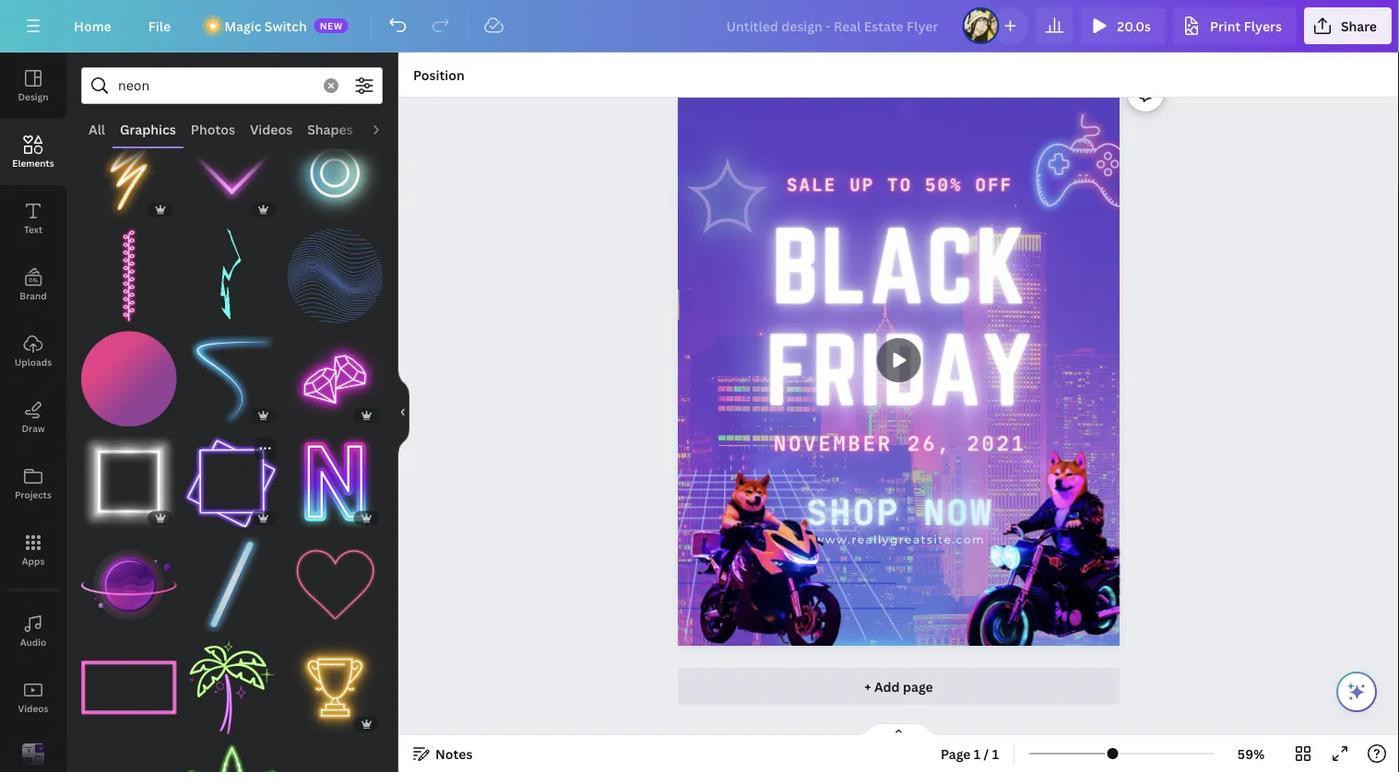 Task type: vqa. For each thing, say whether or not it's contained in the screenshot.
off
yes



Task type: describe. For each thing, give the bounding box(es) containing it.
notes
[[435, 746, 473, 763]]

flyers
[[1244, 17, 1282, 35]]

shapes button
[[300, 112, 360, 147]]

brand
[[20, 290, 47, 302]]

projects button
[[0, 451, 66, 517]]

audio inside side panel tab list
[[20, 636, 46, 649]]

1 horizontal spatial videos button
[[243, 112, 300, 147]]

home
[[74, 17, 111, 35]]

magic switch
[[224, 17, 307, 35]]

print flyers button
[[1173, 7, 1297, 44]]

lined retro anime palm tree neon light image
[[184, 640, 280, 736]]

apps
[[22, 555, 45, 568]]

side panel tab list
[[0, 53, 66, 773]]

/
[[984, 746, 989, 763]]

black
[[772, 209, 1028, 322]]

59%
[[1237, 746, 1265, 763]]

shapes
[[307, 120, 353, 138]]

to
[[887, 174, 912, 196]]

heart symbol neon illustration image
[[287, 537, 383, 633]]

position button
[[406, 60, 472, 89]]

shop now
[[806, 491, 994, 534]]

2 1 from the left
[[992, 746, 999, 763]]

text button
[[0, 185, 66, 252]]

2021
[[967, 431, 1026, 456]]

add
[[874, 678, 900, 696]]

photos button
[[183, 112, 243, 147]]

canva assistant image
[[1346, 682, 1368, 704]]

gradient neon letter n font image
[[287, 434, 383, 530]]

0 horizontal spatial videos button
[[0, 665, 66, 731]]

november
[[774, 431, 893, 456]]

+
[[864, 678, 871, 696]]

text
[[24, 223, 43, 236]]

sale up to 50% off
[[787, 174, 1013, 196]]

show pages image
[[854, 723, 943, 738]]

graphics button
[[113, 112, 183, 147]]

59% button
[[1221, 740, 1281, 769]]

graphics
[[120, 120, 176, 138]]

print flyers
[[1210, 17, 1282, 35]]

blue wavy line neon tech pattern image
[[287, 228, 383, 324]]

home link
[[59, 7, 126, 44]]

projects
[[15, 489, 52, 501]]

november 26, 2021
[[774, 431, 1026, 456]]

share button
[[1304, 7, 1392, 44]]

Design title text field
[[712, 7, 955, 44]]

neon line design image
[[287, 125, 383, 221]]

neon pink border image
[[81, 228, 177, 324]]

+ add page button
[[678, 669, 1120, 706]]

switch
[[265, 17, 307, 35]]

page 1 / 1
[[941, 746, 999, 763]]

elements button
[[0, 119, 66, 185]]

uploads
[[15, 356, 52, 368]]

draw
[[22, 422, 45, 435]]



Task type: locate. For each thing, give the bounding box(es) containing it.
audio button
[[360, 112, 412, 147], [0, 599, 66, 665]]

neon 2 alphabet text design image
[[184, 537, 280, 633]]

uploads button
[[0, 318, 66, 385]]

1 horizontal spatial 1
[[992, 746, 999, 763]]

0 horizontal spatial audio button
[[0, 599, 66, 665]]

vibrant gradient space elements purple violet planet with moons image
[[81, 537, 177, 633]]

photos
[[191, 120, 235, 138]]

off
[[975, 174, 1013, 196]]

1 horizontal spatial videos
[[250, 120, 293, 138]]

orange neon line image
[[81, 125, 177, 221]]

1 left / on the bottom of page
[[974, 746, 981, 763]]

0 vertical spatial audio button
[[360, 112, 412, 147]]

videos inside side panel tab list
[[18, 703, 48, 715]]

now
[[923, 491, 994, 534]]

0 vertical spatial audio
[[368, 120, 405, 138]]

videos button
[[243, 112, 300, 147], [0, 665, 66, 731]]

1 vertical spatial videos
[[18, 703, 48, 715]]

+ add page
[[864, 678, 933, 696]]

blue neon swirl image
[[184, 331, 280, 427]]

group
[[81, 125, 177, 221], [184, 125, 280, 221], [287, 125, 383, 221], [81, 217, 177, 324], [184, 217, 280, 324], [287, 217, 383, 324], [81, 320, 177, 427], [184, 320, 280, 427], [287, 320, 383, 427], [81, 423, 177, 530], [287, 423, 383, 530], [184, 427, 280, 530], [81, 526, 177, 633], [184, 526, 280, 633], [287, 526, 383, 633], [184, 629, 280, 736], [287, 629, 383, 736], [81, 640, 177, 736], [357, 732, 379, 754], [184, 743, 280, 773]]

magic
[[224, 17, 261, 35]]

50%
[[925, 174, 963, 196]]

draw button
[[0, 385, 66, 451]]

friday
[[766, 316, 1033, 423]]

26,
[[907, 431, 952, 456]]

1 right / on the bottom of page
[[992, 746, 999, 763]]

colorful spotlight image
[[678, 124, 1058, 723], [868, 132, 1249, 731]]

editable color gradient pente circle image
[[81, 331, 177, 427]]

1 vertical spatial audio
[[20, 636, 46, 649]]

apps button
[[0, 517, 66, 584]]

1 horizontal spatial audio
[[368, 120, 405, 138]]

neon weed icon image
[[184, 743, 280, 773]]

triangle neon light image
[[184, 125, 280, 221]]

all
[[89, 120, 105, 138]]

0 vertical spatial videos
[[250, 120, 293, 138]]

square neon frame image
[[81, 434, 177, 530]]

1 vertical spatial videos button
[[0, 665, 66, 731]]

audio
[[368, 120, 405, 138], [20, 636, 46, 649]]

20.0s
[[1117, 17, 1151, 35]]

main menu bar
[[0, 0, 1399, 53]]

position
[[413, 66, 465, 83]]

all button
[[81, 112, 113, 147]]

purple neon square frame image
[[184, 434, 280, 530]]

neon pink diamonds icon image
[[287, 331, 383, 427]]

elements
[[12, 157, 54, 169]]

audio button right shapes
[[360, 112, 412, 147]]

brand button
[[0, 252, 66, 318]]

share
[[1341, 17, 1377, 35]]

page
[[941, 746, 971, 763]]

Search elements search field
[[118, 68, 313, 103]]

0 horizontal spatial videos
[[18, 703, 48, 715]]

1
[[974, 746, 981, 763], [992, 746, 999, 763]]

up
[[849, 174, 875, 196]]

20.0s button
[[1080, 7, 1166, 44]]

1 1 from the left
[[974, 746, 981, 763]]

hide image
[[397, 368, 409, 457]]

audio button down apps
[[0, 599, 66, 665]]

shop
[[806, 491, 900, 534]]

new
[[320, 19, 343, 32]]

file
[[148, 17, 171, 35]]

audio right shapes button
[[368, 120, 405, 138]]

0 horizontal spatial audio
[[20, 636, 46, 649]]

www.reallygreatsite.com
[[814, 533, 985, 547]]

page
[[903, 678, 933, 696]]

videos
[[250, 120, 293, 138], [18, 703, 48, 715]]

design button
[[0, 53, 66, 119]]

1 horizontal spatial audio button
[[360, 112, 412, 147]]

notes button
[[406, 740, 480, 769]]

neon yellow trophy icon image
[[287, 640, 383, 736]]

audio down apps
[[20, 636, 46, 649]]

0 horizontal spatial 1
[[974, 746, 981, 763]]

0 vertical spatial videos button
[[243, 112, 300, 147]]

1 vertical spatial audio button
[[0, 599, 66, 665]]

print
[[1210, 17, 1241, 35]]

design
[[18, 90, 48, 103]]

sale
[[787, 174, 837, 196]]

file button
[[134, 7, 186, 44]]



